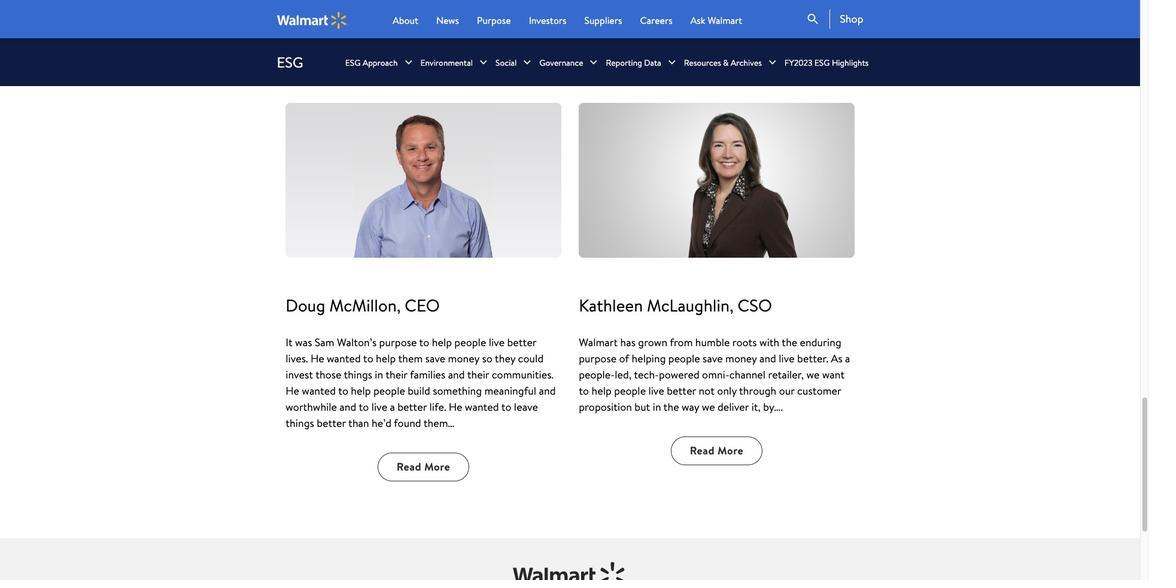Task type: locate. For each thing, give the bounding box(es) containing it.
2 money from the left
[[726, 351, 757, 366]]

0 horizontal spatial miles
[[593, 40, 615, 53]]

1 vertical spatial a
[[390, 400, 395, 415]]

to up 'them'
[[419, 335, 429, 350]]

1 horizontal spatial their
[[467, 367, 489, 382]]

from inside >$1.7b in cash and in-kind donations globally provided from walmart and the walmart foundation.
[[792, 54, 812, 67]]

to
[[419, 335, 429, 350], [363, 351, 373, 366], [338, 384, 348, 398], [579, 384, 589, 399], [359, 400, 369, 415], [501, 400, 512, 415]]

1 horizontal spatial more
[[718, 444, 744, 459]]

careers
[[640, 14, 673, 27]]

save up 'families'
[[425, 351, 446, 366]]

people down led,
[[614, 384, 646, 399]]

not
[[699, 384, 715, 399]]

walmart inside ask walmart link
[[708, 14, 742, 27]]

better down powered
[[667, 384, 696, 399]]

purpose button
[[477, 13, 511, 28]]

through
[[739, 384, 777, 399]]

foundation. inside >$1.7b in cash and in-kind donations globally provided from walmart and the walmart foundation.
[[921, 54, 970, 67]]

0 horizontal spatial he
[[286, 384, 299, 398]]

roles
[[282, 54, 302, 67]]

from right grown
[[670, 335, 693, 350]]

a up he'd
[[390, 400, 395, 415]]

esg for esg approach
[[345, 57, 361, 69]]

money
[[448, 351, 480, 366], [726, 351, 757, 366]]

with
[[760, 335, 780, 350]]

data
[[644, 57, 661, 69]]

in down the square in the top of the page
[[574, 54, 582, 67]]

environmental link
[[421, 39, 473, 87]]

and inside walmart has grown from humble roots with the enduring purpose of helping people save money and live better. as a people-led, tech-powered omni-channel retailer, we want to help people live better not only through our customer proposition but in the way we deliver it, by….
[[760, 351, 776, 366]]

walmart down protection,
[[597, 68, 631, 82]]

1 horizontal spatial he
[[311, 351, 324, 366]]

1 horizontal spatial from
[[792, 54, 812, 67]]

things down worthwhile
[[286, 416, 314, 431]]

2 horizontal spatial esg
[[815, 57, 830, 69]]

the left 'way'
[[664, 400, 679, 415]]

protection,
[[584, 54, 630, 67]]

0 vertical spatial we
[[807, 368, 820, 382]]

by….
[[763, 400, 783, 415]]

0 horizontal spatial read more link
[[378, 453, 469, 482]]

resources & archives link
[[684, 39, 762, 87]]

kathleen mclaughlin image
[[579, 103, 855, 258]]

0 horizontal spatial their
[[386, 367, 408, 382]]

0 horizontal spatial esg
[[277, 52, 303, 72]]

1 vertical spatial foundation.
[[704, 68, 752, 82]]

from down >$1.7b
[[792, 54, 812, 67]]

social
[[496, 57, 517, 69]]

esg
[[277, 52, 303, 72], [345, 57, 361, 69], [815, 57, 830, 69]]

to down people-
[[579, 384, 589, 399]]

in inside >$1.7b in cash and in-kind donations globally provided from walmart and the walmart foundation.
[[820, 40, 828, 53]]

want
[[822, 368, 845, 382]]

investors button
[[529, 13, 567, 28]]

something
[[433, 384, 482, 398]]

help up proposition on the right bottom of page
[[592, 384, 612, 399]]

tech-
[[634, 368, 659, 382]]

wanted down something
[[465, 400, 499, 415]]

kind
[[879, 40, 896, 53]]

0 vertical spatial he
[[311, 351, 324, 366]]

1 vertical spatial read more
[[397, 460, 450, 475]]

0 vertical spatial more
[[718, 444, 744, 459]]

omni-
[[702, 368, 730, 382]]

1 horizontal spatial foundation.
[[921, 54, 970, 67]]

read down found
[[397, 460, 422, 475]]

in down the walton's
[[375, 367, 383, 382]]

0 vertical spatial from
[[792, 54, 812, 67]]

2 miles from the left
[[700, 40, 721, 53]]

a
[[845, 351, 850, 366], [390, 400, 395, 415]]

1 vertical spatial purpose
[[579, 351, 617, 366]]

wanted up worthwhile
[[302, 384, 336, 398]]

esg left above
[[277, 52, 303, 72]]

a right the as in the bottom right of the page
[[845, 351, 850, 366]]

ocean
[[628, 40, 653, 53]]

as
[[831, 351, 843, 366]]

0 horizontal spatial read more
[[397, 460, 450, 475]]

he'd
[[372, 416, 392, 431]]

their down so
[[467, 367, 489, 382]]

1 horizontal spatial save
[[703, 351, 723, 366]]

wanted down the walton's
[[327, 351, 361, 366]]

in right but
[[653, 400, 661, 415]]

our
[[779, 384, 795, 399]]

he down invest
[[286, 384, 299, 398]]

it was sam walton's purpose to help people live better lives. he wanted to help them save money so they could invest those things in their families and their communities. he wanted to help people build something meaningful and worthwhile and to live a better life. he wanted to leave things better than he'd found them...
[[286, 335, 556, 431]]

the down more
[[651, 68, 665, 82]]

0 horizontal spatial from
[[670, 335, 693, 350]]

esg down "cash"
[[815, 57, 830, 69]]

a inside it was sam walton's purpose to help people live better lives. he wanted to help them save money so they could invest those things in their families and their communities. he wanted to help people build something meaningful and worthwhile and to live a better life. he wanted to leave things better than he'd found them...
[[390, 400, 395, 415]]

0 horizontal spatial more
[[424, 460, 450, 475]]

1 vertical spatial wanted
[[302, 384, 336, 398]]

1 horizontal spatial purpose
[[579, 351, 617, 366]]

search
[[806, 12, 820, 26]]

0 horizontal spatial purpose
[[379, 335, 417, 350]]

better up could
[[507, 335, 537, 350]]

>30m
[[673, 40, 697, 53]]

0 horizontal spatial things
[[286, 416, 314, 431]]

>180,000
[[282, 40, 321, 53]]

save inside walmart has grown from humble roots with the enduring purpose of helping people save money and live better. as a people-led, tech-powered omni-channel retailer, we want to help people live better not only through our customer proposition but in the way we deliver it, by….
[[703, 351, 723, 366]]

help left 'them'
[[376, 351, 396, 366]]

0 vertical spatial foundation.
[[921, 54, 970, 67]]

live up they
[[489, 335, 505, 350]]

1 their from the left
[[386, 367, 408, 382]]

0 vertical spatial purpose
[[379, 335, 417, 350]]

we down 'not'
[[702, 400, 715, 415]]

of
[[495, 40, 504, 53], [617, 40, 626, 53], [723, 40, 732, 53], [619, 351, 629, 366]]

purpose inside walmart has grown from humble roots with the enduring purpose of helping people save money and live better. as a people-led, tech-powered omni-channel retailer, we want to help people live better not only through our customer proposition but in the way we deliver it, by….
[[579, 351, 617, 366]]

more for ceo
[[424, 460, 450, 475]]

foundation. down globally
[[921, 54, 970, 67]]

things right those
[[344, 367, 372, 382]]

miles up resources
[[700, 40, 721, 53]]

0 vertical spatial read more
[[690, 444, 744, 459]]

fy2023
[[785, 57, 813, 69]]

money inside it was sam walton's purpose to help people live better lives. he wanted to help them save money so they could invest those things in their families and their communities. he wanted to help people build something meaningful and worthwhile and to live a better life. he wanted to leave things better than he'd found them...
[[448, 351, 480, 366]]

>180,000 u.s. associates received promotions; 88% of roles above entry level filled internally.
[[282, 40, 504, 67]]

people left build
[[374, 384, 405, 398]]

purpose inside it was sam walton's purpose to help people live better lives. he wanted to help them save money so they could invest those things in their families and their communities. he wanted to help people build something meaningful and worthwhile and to live a better life. he wanted to leave things better than he'd found them...
[[379, 335, 417, 350]]

by
[[585, 68, 595, 82]]

more down them... on the left
[[424, 460, 450, 475]]

more down deliver
[[718, 444, 744, 459]]

help up than
[[351, 384, 371, 398]]

1 vertical spatial read
[[397, 460, 422, 475]]

we down better.
[[807, 368, 820, 382]]

in
[[820, 40, 828, 53], [574, 54, 582, 67], [375, 367, 383, 382], [653, 400, 661, 415]]

entry
[[331, 54, 353, 67]]

1 save from the left
[[425, 351, 446, 366]]

archives
[[731, 57, 762, 69]]

in left "cash"
[[820, 40, 828, 53]]

0 vertical spatial read
[[690, 444, 715, 459]]

we
[[807, 368, 820, 382], [702, 400, 715, 415]]

home image
[[277, 12, 348, 28]]

foundation.
[[921, 54, 970, 67], [704, 68, 752, 82]]

lives.
[[286, 351, 308, 366]]

promotions;
[[423, 40, 473, 53]]

he down "sam"
[[311, 351, 324, 366]]

foundation. down management
[[704, 68, 752, 82]]

he down something
[[449, 400, 462, 415]]

from inside walmart has grown from humble roots with the enduring purpose of helping people save money and live better. as a people-led, tech-powered omni-channel retailer, we want to help people live better not only through our customer proposition but in the way we deliver it, by….
[[670, 335, 693, 350]]

money left so
[[448, 351, 480, 366]]

things
[[344, 367, 372, 382], [286, 416, 314, 431]]

0 vertical spatial things
[[344, 367, 372, 382]]

1 vertical spatial more
[[424, 460, 450, 475]]

1 money from the left
[[448, 351, 480, 366]]

walmart down kind
[[884, 54, 919, 67]]

u.s.
[[323, 40, 339, 53]]

purpose up people-
[[579, 351, 617, 366]]

1 vertical spatial from
[[670, 335, 693, 350]]

from
[[792, 54, 812, 67], [670, 335, 693, 350]]

the
[[868, 54, 882, 67], [651, 68, 665, 82], [782, 335, 798, 350], [664, 400, 679, 415]]

highlights
[[832, 57, 869, 69]]

helping
[[632, 351, 666, 366]]

them
[[398, 351, 423, 366]]

0 horizontal spatial a
[[390, 400, 395, 415]]

walmart down "sustainable"
[[667, 68, 701, 82]]

better
[[507, 335, 537, 350], [667, 384, 696, 399], [398, 400, 427, 415], [317, 416, 346, 431]]

read more link down deliver
[[671, 437, 763, 466]]

environmental
[[421, 57, 473, 69]]

roots
[[733, 335, 757, 350]]

humble
[[696, 335, 730, 350]]

2 horizontal spatial he
[[449, 400, 462, 415]]

live down tech-
[[649, 384, 664, 399]]

life.
[[430, 400, 446, 415]]

save
[[425, 351, 446, 366], [703, 351, 723, 366]]

them...
[[424, 416, 455, 431]]

foundation. inside >1.4m square miles of ocean and >30m miles of land engaged in protection, more sustainable management or restoration by walmart and the walmart foundation.
[[704, 68, 752, 82]]

0 horizontal spatial we
[[702, 400, 715, 415]]

reporting data link
[[606, 39, 661, 87]]

has
[[620, 335, 636, 350]]

1 miles from the left
[[593, 40, 615, 53]]

money down roots
[[726, 351, 757, 366]]

walmart left has
[[579, 335, 618, 350]]

0 vertical spatial wanted
[[327, 351, 361, 366]]

a inside walmart has grown from humble roots with the enduring purpose of helping people save money and live better. as a people-led, tech-powered omni-channel retailer, we want to help people live better not only through our customer proposition but in the way we deliver it, by….
[[845, 351, 850, 366]]

of up led,
[[619, 351, 629, 366]]

1 horizontal spatial a
[[845, 351, 850, 366]]

1 horizontal spatial miles
[[700, 40, 721, 53]]

1 vertical spatial we
[[702, 400, 715, 415]]

1 horizontal spatial read
[[690, 444, 715, 459]]

1 vertical spatial he
[[286, 384, 299, 398]]

1 horizontal spatial things
[[344, 367, 372, 382]]

it
[[286, 335, 293, 350]]

1 horizontal spatial read more link
[[671, 437, 763, 466]]

walmart right 'ask'
[[708, 14, 742, 27]]

read more link for cso
[[671, 437, 763, 466]]

0 horizontal spatial save
[[425, 351, 446, 366]]

read for mcmillon,
[[397, 460, 422, 475]]

2 vertical spatial he
[[449, 400, 462, 415]]

read more down deliver
[[690, 444, 744, 459]]

read down 'way'
[[690, 444, 715, 459]]

0 horizontal spatial money
[[448, 351, 480, 366]]

live up he'd
[[372, 400, 387, 415]]

0 vertical spatial a
[[845, 351, 850, 366]]

purpose up 'them'
[[379, 335, 417, 350]]

0 horizontal spatial foundation.
[[704, 68, 752, 82]]

esg down associates
[[345, 57, 361, 69]]

1 horizontal spatial read more
[[690, 444, 744, 459]]

miles up protection,
[[593, 40, 615, 53]]

save down humble
[[703, 351, 723, 366]]

read more link down them... on the left
[[378, 453, 469, 482]]

of inside >180,000 u.s. associates received promotions; 88% of roles above entry level filled internally.
[[495, 40, 504, 53]]

live
[[489, 335, 505, 350], [779, 351, 795, 366], [649, 384, 664, 399], [372, 400, 387, 415]]

read more for cso
[[690, 444, 744, 459]]

powered
[[659, 368, 700, 382]]

1 horizontal spatial money
[[726, 351, 757, 366]]

the down in-
[[868, 54, 882, 67]]

2 save from the left
[[703, 351, 723, 366]]

read more for ceo
[[397, 460, 450, 475]]

of right 88%
[[495, 40, 504, 53]]

1 horizontal spatial esg
[[345, 57, 361, 69]]

1 horizontal spatial we
[[807, 368, 820, 382]]

and
[[655, 40, 670, 53], [851, 40, 865, 53], [851, 54, 866, 67], [634, 68, 649, 82], [760, 351, 776, 366], [448, 367, 465, 382], [539, 384, 556, 398], [340, 400, 356, 415]]

their down 'them'
[[386, 367, 408, 382]]

their
[[386, 367, 408, 382], [467, 367, 489, 382]]

purpose
[[379, 335, 417, 350], [579, 351, 617, 366]]

doug
[[286, 294, 325, 317]]

to up than
[[359, 400, 369, 415]]

read more down them... on the left
[[397, 460, 450, 475]]

0 horizontal spatial read
[[397, 460, 422, 475]]

help inside walmart has grown from humble roots with the enduring purpose of helping people save money and live better. as a people-led, tech-powered omni-channel retailer, we want to help people live better not only through our customer proposition but in the way we deliver it, by….
[[592, 384, 612, 399]]

to inside walmart has grown from humble roots with the enduring purpose of helping people save money and live better. as a people-led, tech-powered omni-channel retailer, we want to help people live better not only through our customer proposition but in the way we deliver it, by….
[[579, 384, 589, 399]]

only
[[717, 384, 737, 399]]



Task type: describe. For each thing, give the bounding box(es) containing it.
reporting
[[606, 57, 642, 69]]

purpose
[[477, 14, 511, 27]]

better inside walmart has grown from humble roots with the enduring purpose of helping people save money and live better. as a people-led, tech-powered omni-channel retailer, we want to help people live better not only through our customer proposition but in the way we deliver it, by….
[[667, 384, 696, 399]]

esg for esg
[[277, 52, 303, 72]]

build
[[408, 384, 430, 398]]

globally
[[941, 40, 973, 53]]

was
[[295, 335, 312, 350]]

people up so
[[455, 335, 486, 350]]

invest
[[286, 367, 313, 382]]

sustainability
[[537, 16, 607, 33]]

ceo
[[405, 294, 440, 317]]

shop link
[[830, 10, 864, 29]]

more for cso
[[718, 444, 744, 459]]

more
[[633, 54, 654, 67]]

careers link
[[640, 13, 673, 28]]

of up reporting
[[617, 40, 626, 53]]

in inside >1.4m square miles of ocean and >30m miles of land engaged in protection, more sustainable management or restoration by walmart and the walmart foundation.
[[574, 54, 582, 67]]

cash
[[830, 40, 848, 53]]

walmart logo dark image
[[513, 563, 627, 581]]

proposition
[[579, 400, 632, 415]]

in inside it was sam walton's purpose to help people live better lives. he wanted to help them save money so they could invest those things in their families and their communities. he wanted to help people build something meaningful and worthwhile and to live a better life. he wanted to leave things better than he'd found them...
[[375, 367, 383, 382]]

sustainable
[[657, 54, 702, 67]]

people up powered
[[669, 351, 700, 366]]

in inside walmart has grown from humble roots with the enduring purpose of helping people save money and live better. as a people-led, tech-powered omni-channel retailer, we want to help people live better not only through our customer proposition but in the way we deliver it, by….
[[653, 400, 661, 415]]

people-
[[579, 368, 615, 382]]

approach
[[363, 57, 398, 69]]

walmart has grown from humble roots with the enduring purpose of helping people save money and live better. as a people-led, tech-powered omni-channel retailer, we want to help people live better not only through our customer proposition but in the way we deliver it, by….
[[579, 335, 850, 415]]

about button
[[393, 13, 418, 28]]

restoration
[[537, 68, 583, 82]]

filled
[[377, 54, 397, 67]]

2 vertical spatial wanted
[[465, 400, 499, 415]]

above
[[304, 54, 329, 67]]

2 their from the left
[[467, 367, 489, 382]]

about
[[393, 14, 418, 27]]

the right with
[[782, 335, 798, 350]]

the inside >1.4m square miles of ocean and >30m miles of land engaged in protection, more sustainable management or restoration by walmart and the walmart foundation.
[[651, 68, 665, 82]]

community
[[792, 16, 853, 33]]

donations
[[898, 40, 939, 53]]

engaged
[[537, 54, 572, 67]]

land
[[735, 40, 752, 53]]

channel
[[730, 368, 766, 382]]

those
[[316, 367, 342, 382]]

>1.4m
[[537, 40, 562, 53]]

1 vertical spatial things
[[286, 416, 314, 431]]

of up management
[[723, 40, 732, 53]]

level
[[355, 54, 374, 67]]

shop
[[840, 11, 864, 26]]

social link
[[496, 39, 517, 87]]

investors
[[529, 14, 567, 27]]

money inside walmart has grown from humble roots with the enduring purpose of helping people save money and live better. as a people-led, tech-powered omni-channel retailer, we want to help people live better not only through our customer proposition but in the way we deliver it, by….
[[726, 351, 757, 366]]

way
[[682, 400, 699, 415]]

square
[[564, 40, 591, 53]]

&
[[723, 57, 729, 69]]

ask
[[691, 14, 706, 27]]

opportunity
[[282, 16, 347, 33]]

management
[[704, 54, 759, 67]]

sam
[[315, 335, 334, 350]]

fy2023 esg highlights link
[[785, 39, 869, 87]]

>$1.7b
[[792, 40, 818, 53]]

read for mclaughlin,
[[690, 444, 715, 459]]

of inside walmart has grown from humble roots with the enduring purpose of helping people save money and live better. as a people-led, tech-powered omni-channel retailer, we want to help people live better not only through our customer proposition but in the way we deliver it, by….
[[619, 351, 629, 366]]

enduring
[[800, 335, 842, 350]]

in-
[[868, 40, 879, 53]]

deliver
[[718, 400, 749, 415]]

governance
[[540, 57, 583, 69]]

kathleen mclaughlin, cso
[[579, 294, 772, 317]]

could
[[518, 351, 544, 366]]

to down meaningful
[[501, 400, 512, 415]]

kathleen
[[579, 294, 643, 317]]

customer
[[797, 384, 841, 399]]

resources & archives
[[684, 57, 762, 69]]

better down worthwhile
[[317, 416, 346, 431]]

>$1.7b in cash and in-kind donations globally provided from walmart and the walmart foundation.
[[792, 40, 1012, 67]]

leave
[[514, 400, 538, 415]]

communities.
[[492, 367, 554, 382]]

save inside it was sam walton's purpose to help people live better lives. he wanted to help them save money so they could invest those things in their families and their communities. he wanted to help people build something meaningful and worthwhile and to live a better life. he wanted to leave things better than he'd found them...
[[425, 351, 446, 366]]

provided
[[975, 40, 1012, 53]]

walmart down "cash"
[[814, 54, 849, 67]]

governance link
[[540, 39, 583, 87]]

retailer,
[[768, 368, 804, 382]]

received
[[385, 40, 420, 53]]

live up retailer, in the bottom of the page
[[779, 351, 795, 366]]

resources
[[684, 57, 721, 69]]

suppliers
[[585, 14, 622, 27]]

walton's
[[337, 335, 377, 350]]

88%
[[475, 40, 492, 53]]

worthwhile
[[286, 400, 337, 415]]

walmart inside walmart has grown from humble roots with the enduring purpose of helping people save money and live better. as a people-led, tech-powered omni-channel retailer, we want to help people live better not only through our customer proposition but in the way we deliver it, by….
[[579, 335, 618, 350]]

better up found
[[398, 400, 427, 415]]

news
[[436, 14, 459, 27]]

ask walmart link
[[691, 13, 742, 28]]

>1.4m square miles of ocean and >30m miles of land engaged in protection, more sustainable management or restoration by walmart and the walmart foundation.
[[537, 40, 770, 82]]

mclaughlin,
[[647, 294, 734, 317]]

cso
[[738, 294, 772, 317]]

than
[[348, 416, 369, 431]]

esg approach link
[[345, 39, 398, 87]]

help up 'families'
[[432, 335, 452, 350]]

the inside >$1.7b in cash and in-kind donations globally provided from walmart and the walmart foundation.
[[868, 54, 882, 67]]

or
[[761, 54, 770, 67]]

news button
[[436, 13, 459, 28]]

they
[[495, 351, 516, 366]]

ask walmart
[[691, 14, 742, 27]]

fy2023 esg highlights
[[785, 57, 869, 69]]

mcmillon,
[[329, 294, 401, 317]]

to down those
[[338, 384, 348, 398]]

read more link for ceo
[[378, 453, 469, 482]]

to down the walton's
[[363, 351, 373, 366]]

meaningful
[[485, 384, 536, 398]]



Task type: vqa. For each thing, say whether or not it's contained in the screenshot.
the topmost that
no



